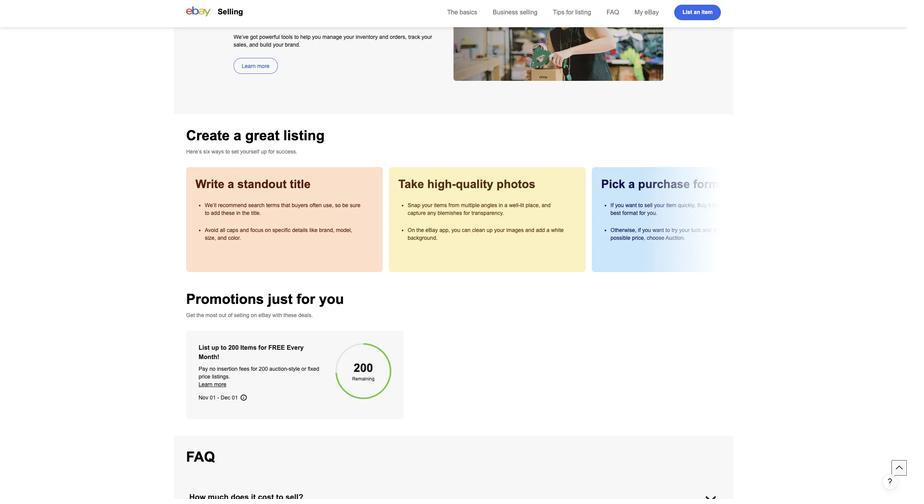 Task type: describe. For each thing, give the bounding box(es) containing it.
to inside "we've got powerful tools to help you manage your inventory and orders, track your sales, and build your brand."
[[294, 34, 299, 40]]

quickly,
[[678, 202, 696, 208]]

for up deals.
[[297, 291, 315, 307]]

auction.
[[666, 235, 686, 241]]

add inside the on the ebay app, you can clean up your images and add a white background.
[[536, 227, 545, 233]]

you inside if you want to sell your item quickly, buy it now is probably the best format for you.
[[615, 202, 624, 208]]

with
[[272, 312, 282, 318]]

0 horizontal spatial listing
[[283, 128, 325, 143]]

0 vertical spatial ebay
[[645, 9, 659, 16]]

to inside otherwise, if you want to try your luck and shoot for the best possible price, choose auction.
[[666, 227, 670, 233]]

on the ebay app, you can clean up your images and add a white background.
[[408, 227, 564, 241]]

for inside otherwise, if you want to try your luck and shoot for the best possible price, choose auction.
[[728, 227, 735, 233]]

1 01 from the left
[[210, 395, 216, 401]]

learn more
[[242, 63, 270, 69]]

background.
[[408, 235, 438, 241]]

my
[[635, 9, 643, 16]]

great
[[245, 128, 280, 143]]

nov 01 - dec 01
[[199, 395, 238, 401]]

details
[[292, 227, 308, 233]]

brand,
[[319, 227, 335, 233]]

manage
[[323, 34, 342, 40]]

ebay inside the on the ebay app, you can clean up your images and add a white background.
[[426, 227, 438, 233]]

so
[[335, 202, 341, 208]]

up inside list up to 200 items for free every month!
[[211, 344, 219, 351]]

or
[[302, 366, 306, 372]]

you.
[[647, 210, 658, 216]]

price
[[199, 374, 210, 380]]

1 horizontal spatial format
[[694, 178, 730, 191]]

be
[[342, 202, 349, 208]]

you inside the on the ebay app, you can clean up your images and add a white background.
[[452, 227, 461, 233]]

and inside "snap your items from multiple angles in a well-lit place, and capture any blemishes for transparency."
[[542, 202, 551, 208]]

recommend
[[218, 202, 247, 208]]

and inside the on the ebay app, you can clean up your images and add a white background.
[[526, 227, 535, 233]]

best inside if you want to sell your item quickly, buy it now is probably the best format for you.
[[611, 210, 621, 216]]

month!
[[199, 354, 219, 360]]

my ebay link
[[635, 9, 659, 16]]

1 horizontal spatial more
[[257, 63, 270, 69]]

otherwise,
[[611, 227, 637, 233]]

0 vertical spatial up
[[261, 149, 267, 155]]

write
[[196, 178, 225, 191]]

standout
[[237, 178, 287, 191]]

faq link
[[607, 9, 619, 16]]

business?
[[310, 0, 373, 8]]

basics
[[460, 9, 478, 16]]

like
[[310, 227, 318, 233]]

your inside the on the ebay app, you can clean up your images and add a white background.
[[494, 227, 505, 233]]

avoid all caps and focus on specific details like brand, model, size, and color.
[[205, 227, 352, 241]]

price,
[[632, 235, 646, 241]]

insertion
[[217, 366, 238, 372]]

selling for selling
[[218, 7, 243, 16]]

images
[[507, 227, 524, 233]]

to left set
[[225, 149, 230, 155]]

create
[[186, 128, 230, 143]]

help
[[300, 34, 311, 40]]

model,
[[336, 227, 352, 233]]

possible
[[611, 235, 631, 241]]

auction-
[[269, 366, 289, 372]]

on inside avoid all caps and focus on specific details like brand, model, size, and color.
[[265, 227, 271, 233]]

your inside if you want to sell your item quickly, buy it now is probably the best format for you.
[[654, 202, 665, 208]]

make
[[401, 0, 436, 8]]

well-
[[509, 202, 520, 208]]

pick
[[602, 178, 626, 191]]

the basics
[[447, 9, 478, 16]]

1 vertical spatial selling
[[234, 312, 249, 318]]

the
[[447, 9, 458, 16]]

clean
[[472, 227, 485, 233]]

fixed
[[308, 366, 319, 372]]

1 horizontal spatial selling
[[520, 9, 538, 16]]

a inside the on the ebay app, you can clean up your images and add a white background.
[[547, 227, 550, 233]]

list an item
[[683, 9, 713, 15]]

tips for listing
[[553, 9, 591, 16]]

got
[[250, 34, 258, 40]]

capture
[[408, 210, 426, 216]]

on
[[408, 227, 415, 233]]

nov
[[199, 395, 208, 401]]

best inside otherwise, if you want to try your luck and shoot for the best possible price, choose auction.
[[745, 227, 755, 233]]

learn inside pay no insertion fees for 200 auction-style or fixed price listings. learn more
[[199, 381, 213, 388]]

the inside otherwise, if you want to try your luck and shoot for the best possible price, choose auction.
[[736, 227, 744, 233]]

terms
[[266, 202, 280, 208]]

your inside otherwise, if you want to try your luck and shoot for the best possible price, choose auction.
[[680, 227, 690, 233]]

1 vertical spatial these
[[284, 312, 297, 318]]

to inside list up to 200 items for free every month!
[[221, 344, 227, 351]]

avoid
[[205, 227, 218, 233]]

style
[[289, 366, 300, 372]]

white
[[551, 227, 564, 233]]

up inside the on the ebay app, you can clean up your images and add a white background.
[[487, 227, 493, 233]]

track
[[408, 34, 420, 40]]

choose
[[647, 235, 665, 241]]

snap
[[408, 202, 421, 208]]

200 remaining
[[352, 362, 375, 382]]

use,
[[323, 202, 334, 208]]

size,
[[205, 235, 216, 241]]

pick a purchase format
[[602, 178, 730, 191]]

200 inside 200 remaining
[[354, 362, 373, 374]]

a right pick
[[629, 178, 635, 191]]

the inside if you want to sell your item quickly, buy it now is probably the best format for you.
[[753, 202, 760, 208]]

easy
[[245, 10, 274, 26]]

business selling
[[493, 9, 538, 16]]

business
[[493, 9, 518, 16]]

free
[[269, 344, 285, 351]]

if
[[638, 227, 641, 233]]

brand.
[[285, 42, 301, 48]]

the inside the we'll recommend search terms that buyers often use, so be sure to add these in the title.
[[242, 210, 250, 216]]

quality
[[456, 178, 494, 191]]

you inside otherwise, if you want to try your luck and shoot for the best possible price, choose auction.
[[643, 227, 651, 233]]

pay no insertion fees for 200 auction-style or fixed price listings. learn more
[[199, 366, 319, 388]]

it inside if you want to sell your item quickly, buy it now is probably the best format for you.
[[708, 202, 711, 208]]

tools
[[281, 34, 293, 40]]

for inside "snap your items from multiple angles in a well-lit place, and capture any blemishes for transparency."
[[464, 210, 470, 216]]

take
[[399, 178, 424, 191]]

more inside pay no insertion fees for 200 auction-style or fixed price listings. learn more
[[214, 381, 227, 388]]

add inside the we'll recommend search terms that buyers often use, so be sure to add these in the title.
[[211, 210, 220, 216]]

business selling link
[[493, 9, 538, 16]]

title
[[290, 178, 311, 191]]



Task type: locate. For each thing, give the bounding box(es) containing it.
for right shoot
[[728, 227, 735, 233]]

no
[[210, 366, 216, 372]]

0 vertical spatial in
[[499, 202, 503, 208]]

yourself
[[240, 149, 259, 155]]

for right fees
[[251, 366, 257, 372]]

0 vertical spatial learn more link
[[234, 58, 278, 74]]

0 vertical spatial it
[[234, 10, 241, 26]]

here's
[[186, 149, 202, 155]]

promotions just for you
[[186, 291, 344, 307]]

a up set
[[234, 128, 241, 143]]

list for list an item
[[683, 9, 693, 15]]

app,
[[440, 227, 450, 233]]

as
[[280, 0, 294, 8]]

we've got powerful tools to help you manage your inventory and orders, track your sales, and build your brand.
[[234, 34, 432, 48]]

0 horizontal spatial add
[[211, 210, 220, 216]]

learn more link for list up to 200 items for free every month!
[[199, 381, 227, 388]]

list up the month!
[[199, 344, 210, 351]]

0 horizontal spatial list
[[199, 344, 210, 351]]

0 vertical spatial more
[[257, 63, 270, 69]]

in inside the we'll recommend search terms that buyers often use, so be sure to add these in the title.
[[236, 210, 241, 216]]

learn down the sales,
[[242, 63, 256, 69]]

item right an
[[702, 9, 713, 15]]

tips
[[553, 9, 565, 16]]

and down all on the left of page
[[218, 235, 227, 241]]

0 horizontal spatial want
[[626, 202, 637, 208]]

your left images at the right top of the page
[[494, 227, 505, 233]]

success.
[[276, 149, 297, 155]]

list
[[683, 9, 693, 15], [199, 344, 210, 351]]

you
[[312, 34, 321, 40], [615, 202, 624, 208], [452, 227, 461, 233], [643, 227, 651, 233], [319, 291, 344, 307]]

pay
[[199, 366, 208, 372]]

six
[[203, 149, 210, 155]]

caps
[[227, 227, 238, 233]]

your
[[344, 34, 354, 40], [422, 34, 432, 40], [273, 42, 284, 48], [422, 202, 433, 208], [654, 202, 665, 208], [494, 227, 505, 233], [680, 227, 690, 233]]

faq
[[607, 9, 619, 16], [186, 449, 215, 465]]

for down multiple
[[464, 210, 470, 216]]

ebay
[[645, 9, 659, 16], [426, 227, 438, 233], [259, 312, 271, 318]]

list inside list up to 200 items for free every month!
[[199, 344, 210, 351]]

write a standout title
[[196, 178, 311, 191]]

these right with
[[284, 312, 297, 318]]

otherwise, if you want to try your luck and shoot for the best possible price, choose auction.
[[611, 227, 755, 241]]

take high-quality photos
[[399, 178, 536, 191]]

and down got
[[249, 42, 258, 48]]

you inside "we've got powerful tools to help you manage your inventory and orders, track your sales, and build your brand."
[[312, 34, 321, 40]]

for inside pay no insertion fees for 200 auction-style or fixed price listings. learn more
[[251, 366, 257, 372]]

1 vertical spatial listing
[[283, 128, 325, 143]]

0 horizontal spatial 200
[[228, 344, 239, 351]]

0 horizontal spatial it
[[234, 10, 241, 26]]

0 vertical spatial these
[[222, 210, 235, 216]]

the right probably
[[753, 202, 760, 208]]

just
[[268, 291, 293, 307]]

add
[[211, 210, 220, 216], [536, 227, 545, 233]]

0 vertical spatial add
[[211, 210, 220, 216]]

learn more link down build
[[234, 58, 278, 74]]

1 vertical spatial faq
[[186, 449, 215, 465]]

2 horizontal spatial up
[[487, 227, 493, 233]]

your right try on the right of the page
[[680, 227, 690, 233]]

2 01 from the left
[[232, 395, 238, 401]]

your down 'powerful'
[[273, 42, 284, 48]]

the right shoot
[[736, 227, 744, 233]]

format
[[694, 178, 730, 191], [623, 210, 638, 216]]

if you want to sell your item quickly, buy it now is probably the best format for you.
[[611, 202, 760, 216]]

focus
[[250, 227, 264, 233]]

0 horizontal spatial selling
[[234, 312, 249, 318]]

on
[[265, 227, 271, 233], [251, 312, 257, 318]]

1 vertical spatial list
[[199, 344, 210, 351]]

0 vertical spatial listing
[[575, 9, 591, 16]]

and left orders, at top left
[[379, 34, 389, 40]]

1 vertical spatial format
[[623, 210, 638, 216]]

for inside if you want to sell your item quickly, buy it now is probably the best format for you.
[[640, 210, 646, 216]]

0 horizontal spatial more
[[214, 381, 227, 388]]

0 vertical spatial best
[[611, 210, 621, 216]]

item left quickly,
[[667, 202, 677, 208]]

to inside if you want to sell your item quickly, buy it now is probably the best format for you.
[[639, 202, 643, 208]]

0 horizontal spatial on
[[251, 312, 257, 318]]

specific
[[273, 227, 291, 233]]

0 horizontal spatial learn
[[199, 381, 213, 388]]

search
[[248, 202, 265, 208]]

it right the buy
[[708, 202, 711, 208]]

every
[[287, 344, 304, 351]]

fees
[[239, 366, 250, 372]]

and right place,
[[542, 202, 551, 208]]

list for list up to 200 items for free every month!
[[199, 344, 210, 351]]

want left sell
[[626, 202, 637, 208]]

0 horizontal spatial faq
[[186, 449, 215, 465]]

want up choose
[[653, 227, 664, 233]]

200
[[228, 344, 239, 351], [354, 362, 373, 374], [259, 366, 268, 372]]

up right clean
[[487, 227, 493, 233]]

your inside "snap your items from multiple angles in a well-lit place, and capture any blemishes for transparency."
[[422, 202, 433, 208]]

1 vertical spatial in
[[236, 210, 241, 216]]

more down build
[[257, 63, 270, 69]]

1 vertical spatial learn more link
[[199, 381, 227, 388]]

selling
[[520, 9, 538, 16], [234, 312, 249, 318]]

from
[[449, 202, 460, 208]]

we've
[[234, 34, 249, 40]]

a inside selling as a business? we make it easy
[[298, 0, 306, 8]]

your right manage
[[344, 34, 354, 40]]

ebay up background.
[[426, 227, 438, 233]]

1 horizontal spatial learn
[[242, 63, 256, 69]]

we'll
[[205, 202, 217, 208]]

to up brand.
[[294, 34, 299, 40]]

format up "otherwise,"
[[623, 210, 638, 216]]

learn more link for selling as a business? we make it easy
[[234, 58, 278, 74]]

of
[[228, 312, 233, 318]]

a inside "snap your items from multiple angles in a well-lit place, and capture any blemishes for transparency."
[[505, 202, 508, 208]]

for right tips
[[566, 9, 574, 16]]

list an item link
[[675, 5, 721, 20]]

selling inside selling as a business? we make it easy
[[234, 0, 276, 8]]

0 horizontal spatial format
[[623, 210, 638, 216]]

0 vertical spatial learn
[[242, 63, 256, 69]]

1 horizontal spatial in
[[499, 202, 503, 208]]

1 vertical spatial up
[[487, 227, 493, 233]]

in down recommend
[[236, 210, 241, 216]]

selling right of
[[234, 312, 249, 318]]

selling up easy
[[234, 0, 276, 8]]

list left an
[[683, 9, 693, 15]]

01 right dec
[[232, 395, 238, 401]]

a left 'well-'
[[505, 202, 508, 208]]

your up any
[[422, 202, 433, 208]]

and right luck on the right top of the page
[[703, 227, 712, 233]]

items
[[434, 202, 447, 208]]

in
[[499, 202, 503, 208], [236, 210, 241, 216]]

1 horizontal spatial add
[[536, 227, 545, 233]]

2 vertical spatial up
[[211, 344, 219, 351]]

more
[[257, 63, 270, 69], [214, 381, 227, 388]]

want inside if you want to sell your item quickly, buy it now is probably the best format for you.
[[626, 202, 637, 208]]

0 horizontal spatial item
[[667, 202, 677, 208]]

the
[[753, 202, 760, 208], [242, 210, 250, 216], [417, 227, 424, 233], [736, 227, 744, 233], [197, 312, 204, 318]]

up right yourself in the top left of the page
[[261, 149, 267, 155]]

and right caps
[[240, 227, 249, 233]]

snap your items from multiple angles in a well-lit place, and capture any blemishes for transparency.
[[408, 202, 551, 216]]

01
[[210, 395, 216, 401], [232, 395, 238, 401]]

purchase
[[638, 178, 690, 191]]

can
[[462, 227, 471, 233]]

title.
[[251, 210, 261, 216]]

a right write
[[228, 178, 234, 191]]

buy
[[698, 202, 707, 208]]

200 up remaining
[[354, 362, 373, 374]]

1 horizontal spatial want
[[653, 227, 664, 233]]

add down the we'll
[[211, 210, 220, 216]]

for left success.
[[268, 149, 275, 155]]

0 horizontal spatial learn more link
[[199, 381, 227, 388]]

blemishes
[[438, 210, 462, 216]]

sure
[[350, 202, 361, 208]]

the right get
[[197, 312, 204, 318]]

1 vertical spatial it
[[708, 202, 711, 208]]

in right angles
[[499, 202, 503, 208]]

for inside list up to 200 items for free every month!
[[258, 344, 267, 351]]

if
[[611, 202, 614, 208]]

build
[[260, 42, 272, 48]]

1 horizontal spatial item
[[702, 9, 713, 15]]

format inside if you want to sell your item quickly, buy it now is probably the best format for you.
[[623, 210, 638, 216]]

these
[[222, 210, 235, 216], [284, 312, 297, 318]]

1 vertical spatial learn
[[199, 381, 213, 388]]

200 inside list up to 200 items for free every month!
[[228, 344, 239, 351]]

1 horizontal spatial it
[[708, 202, 711, 208]]

1 horizontal spatial on
[[265, 227, 271, 233]]

2 horizontal spatial 200
[[354, 362, 373, 374]]

these down recommend
[[222, 210, 235, 216]]

to
[[294, 34, 299, 40], [225, 149, 230, 155], [639, 202, 643, 208], [205, 210, 209, 216], [666, 227, 670, 233], [221, 344, 227, 351]]

0 vertical spatial want
[[626, 202, 637, 208]]

to left sell
[[639, 202, 643, 208]]

1 vertical spatial add
[[536, 227, 545, 233]]

for left you.
[[640, 210, 646, 216]]

to up insertion
[[221, 344, 227, 351]]

to down the we'll
[[205, 210, 209, 216]]

1 horizontal spatial up
[[261, 149, 267, 155]]

dec
[[221, 395, 230, 401]]

and inside otherwise, if you want to try your luck and shoot for the best possible price, choose auction.
[[703, 227, 712, 233]]

ebay left with
[[259, 312, 271, 318]]

listing up success.
[[283, 128, 325, 143]]

0 vertical spatial format
[[694, 178, 730, 191]]

best down probably
[[745, 227, 755, 233]]

1 vertical spatial more
[[214, 381, 227, 388]]

is
[[725, 202, 729, 208]]

luck
[[692, 227, 701, 233]]

1 vertical spatial ebay
[[426, 227, 438, 233]]

1 horizontal spatial 01
[[232, 395, 238, 401]]

on down 'promotions just for you'
[[251, 312, 257, 318]]

help, opens dialogs image
[[887, 478, 894, 486]]

to inside the we'll recommend search terms that buyers often use, so be sure to add these in the title.
[[205, 210, 209, 216]]

get
[[186, 312, 195, 318]]

1 horizontal spatial best
[[745, 227, 755, 233]]

0 horizontal spatial up
[[211, 344, 219, 351]]

now
[[713, 202, 724, 208]]

1 vertical spatial best
[[745, 227, 755, 233]]

often
[[310, 202, 322, 208]]

1 horizontal spatial list
[[683, 9, 693, 15]]

selling right business
[[520, 9, 538, 16]]

1 horizontal spatial 200
[[259, 366, 268, 372]]

want inside otherwise, if you want to try your luck and shoot for the best possible price, choose auction.
[[653, 227, 664, 233]]

0 vertical spatial faq
[[607, 9, 619, 16]]

0 horizontal spatial 01
[[210, 395, 216, 401]]

your up you.
[[654, 202, 665, 208]]

selling for selling as a business? we make it easy
[[234, 0, 276, 8]]

the left 'title.'
[[242, 210, 250, 216]]

1 horizontal spatial ebay
[[426, 227, 438, 233]]

sales,
[[234, 42, 248, 48]]

0 vertical spatial selling
[[520, 9, 538, 16]]

1 horizontal spatial learn more link
[[234, 58, 278, 74]]

it inside selling as a business? we make it easy
[[234, 10, 241, 26]]

here's six ways to set yourself up for success.
[[186, 149, 297, 155]]

and right images at the right top of the page
[[526, 227, 535, 233]]

0 vertical spatial item
[[702, 9, 713, 15]]

listing right tips
[[575, 9, 591, 16]]

1 horizontal spatial these
[[284, 312, 297, 318]]

1 horizontal spatial listing
[[575, 9, 591, 16]]

lit
[[520, 202, 524, 208]]

0 vertical spatial list
[[683, 9, 693, 15]]

ebay right the my
[[645, 9, 659, 16]]

list up to 200 items for free every month!
[[199, 344, 304, 360]]

1 horizontal spatial faq
[[607, 9, 619, 16]]

on right focus
[[265, 227, 271, 233]]

it up we've
[[234, 10, 241, 26]]

powerful
[[259, 34, 280, 40]]

up up the month!
[[211, 344, 219, 351]]

0 horizontal spatial these
[[222, 210, 235, 216]]

angles
[[481, 202, 497, 208]]

in inside "snap your items from multiple angles in a well-lit place, and capture any blemishes for transparency."
[[499, 202, 503, 208]]

photos
[[497, 178, 536, 191]]

create a great listing
[[186, 128, 325, 143]]

we'll recommend search terms that buyers often use, so be sure to add these in the title.
[[205, 202, 361, 216]]

1 vertical spatial item
[[667, 202, 677, 208]]

2 horizontal spatial ebay
[[645, 9, 659, 16]]

orders,
[[390, 34, 407, 40]]

to left try on the right of the page
[[666, 227, 670, 233]]

200 inside pay no insertion fees for 200 auction-style or fixed price listings. learn more
[[259, 366, 268, 372]]

for right items
[[258, 344, 267, 351]]

01 left -
[[210, 395, 216, 401]]

learn more link down price
[[199, 381, 227, 388]]

an
[[694, 9, 700, 15]]

0 horizontal spatial in
[[236, 210, 241, 216]]

item inside if you want to sell your item quickly, buy it now is probably the best format for you.
[[667, 202, 677, 208]]

format up now
[[694, 178, 730, 191]]

shoot
[[713, 227, 727, 233]]

try
[[672, 227, 678, 233]]

2 vertical spatial ebay
[[259, 312, 271, 318]]

learn down price
[[199, 381, 213, 388]]

your right track
[[422, 34, 432, 40]]

best down if in the top of the page
[[611, 210, 621, 216]]

1 vertical spatial want
[[653, 227, 664, 233]]

200 left items
[[228, 344, 239, 351]]

more down listings.
[[214, 381, 227, 388]]

up
[[261, 149, 267, 155], [487, 227, 493, 233], [211, 344, 219, 351]]

the up background.
[[417, 227, 424, 233]]

0 horizontal spatial best
[[611, 210, 621, 216]]

200 left 'auction-'
[[259, 366, 268, 372]]

a left white
[[547, 227, 550, 233]]

place,
[[526, 202, 540, 208]]

0 horizontal spatial ebay
[[259, 312, 271, 318]]

add left white
[[536, 227, 545, 233]]

the inside the on the ebay app, you can clean up your images and add a white background.
[[417, 227, 424, 233]]

0 vertical spatial on
[[265, 227, 271, 233]]

a right 'as' on the left of page
[[298, 0, 306, 8]]

these inside the we'll recommend search terms that buyers often use, so be sure to add these in the title.
[[222, 210, 235, 216]]

selling up we've
[[218, 7, 243, 16]]

1 vertical spatial on
[[251, 312, 257, 318]]



Task type: vqa. For each thing, say whether or not it's contained in the screenshot.
SUCCESS. at the left
yes



